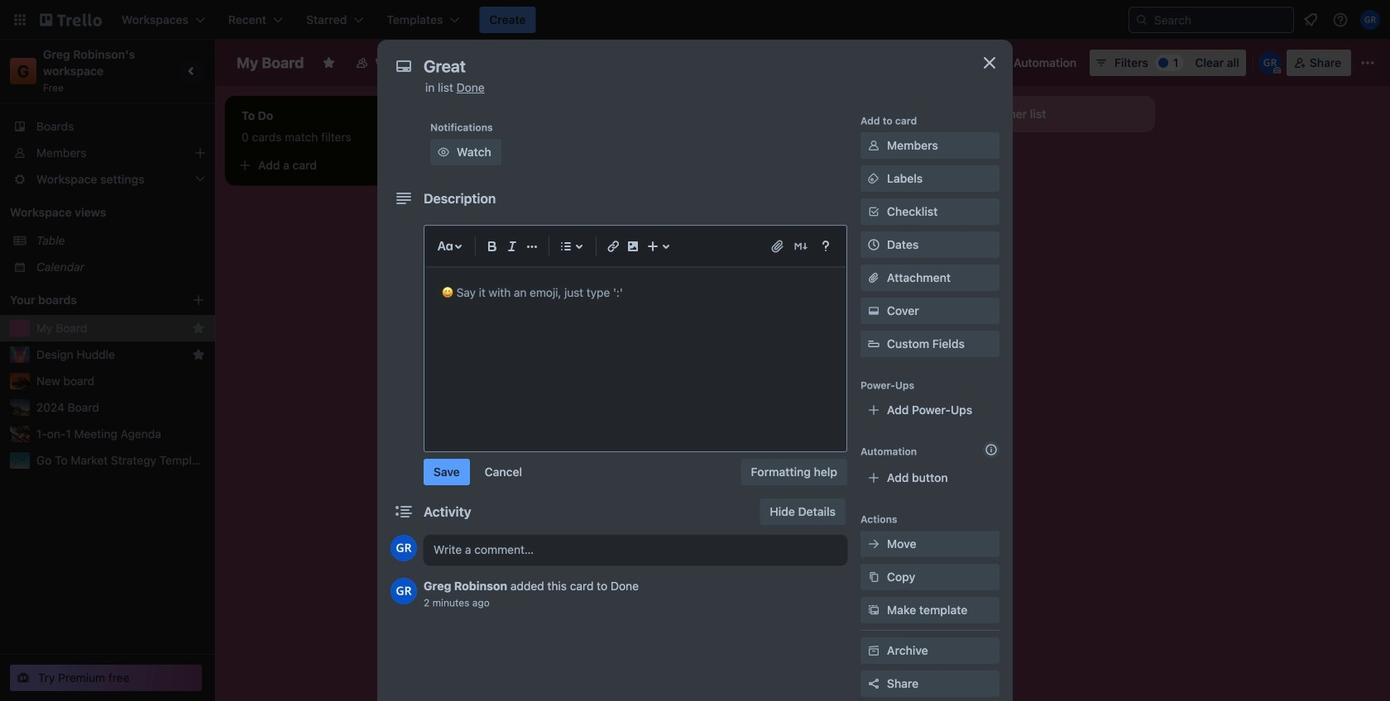 Task type: vqa. For each thing, say whether or not it's contained in the screenshot.
TEMPLATE BOARD image
no



Task type: locate. For each thing, give the bounding box(es) containing it.
4 sm image from the top
[[865, 643, 882, 659]]

None text field
[[415, 51, 961, 81]]

more formatting image
[[522, 237, 542, 256]]

1 starred icon image from the top
[[192, 322, 205, 335]]

1 vertical spatial greg robinson (gregrobinson96) image
[[391, 578, 417, 605]]

link ⌘k image
[[603, 237, 623, 256]]

text styles image
[[435, 237, 455, 256]]

3 sm image from the top
[[865, 602, 882, 619]]

1 horizontal spatial greg robinson (gregrobinson96) image
[[1360, 10, 1380, 30]]

1 vertical spatial starred icon image
[[192, 348, 205, 362]]

italic ⌘i image
[[502, 237, 522, 256]]

0 notifications image
[[1301, 10, 1321, 30]]

0 vertical spatial greg robinson (gregrobinson96) image
[[1258, 51, 1281, 74]]

sm image
[[865, 170, 882, 187], [865, 536, 882, 553], [865, 602, 882, 619], [865, 643, 882, 659]]

open information menu image
[[1332, 12, 1349, 28]]

0 vertical spatial starred icon image
[[192, 322, 205, 335]]

1 vertical spatial greg robinson (gregrobinson96) image
[[391, 535, 417, 562]]

1 sm image from the top
[[865, 170, 882, 187]]

view markdown image
[[793, 238, 809, 255]]

close dialog image
[[980, 53, 999, 73]]

2 sm image from the top
[[865, 536, 882, 553]]

greg robinson (gregrobinson96) image
[[1360, 10, 1380, 30], [391, 535, 417, 562]]

search image
[[1135, 13, 1148, 26]]

0 vertical spatial greg robinson (gregrobinson96) image
[[1360, 10, 1380, 30]]

starred icon image
[[192, 322, 205, 335], [192, 348, 205, 362]]

greg robinson (gregrobinson96) image
[[1258, 51, 1281, 74], [391, 578, 417, 605]]

1 horizontal spatial greg robinson (gregrobinson96) image
[[1258, 51, 1281, 74]]

create from template… image
[[894, 197, 907, 210]]

show menu image
[[1359, 55, 1376, 71]]

0 horizontal spatial greg robinson (gregrobinson96) image
[[391, 578, 417, 605]]

create from template… image
[[424, 159, 437, 172]]

sm image
[[990, 50, 1014, 73], [865, 137, 882, 154], [435, 144, 452, 161], [865, 303, 882, 319], [865, 569, 882, 586]]



Task type: describe. For each thing, give the bounding box(es) containing it.
editor toolbar
[[432, 233, 839, 260]]

star or unstar board image
[[322, 56, 335, 70]]

add board image
[[192, 294, 205, 307]]

primary element
[[0, 0, 1390, 40]]

image image
[[623, 237, 643, 256]]

Search field
[[1148, 8, 1293, 31]]

open help dialog image
[[816, 237, 836, 256]]

Board name text field
[[228, 50, 312, 76]]

edit card image
[[892, 160, 905, 173]]

attach and insert link image
[[769, 238, 786, 255]]

bold ⌘b image
[[482, 237, 502, 256]]

text formatting group
[[482, 237, 542, 256]]

2 starred icon image from the top
[[192, 348, 205, 362]]

Write a comment text field
[[424, 535, 847, 565]]

your boards with 6 items element
[[10, 290, 167, 310]]

0 horizontal spatial greg robinson (gregrobinson96) image
[[391, 535, 417, 562]]

lists image
[[556, 237, 576, 256]]

Main content area, start typing to enter text. text field
[[442, 283, 829, 303]]



